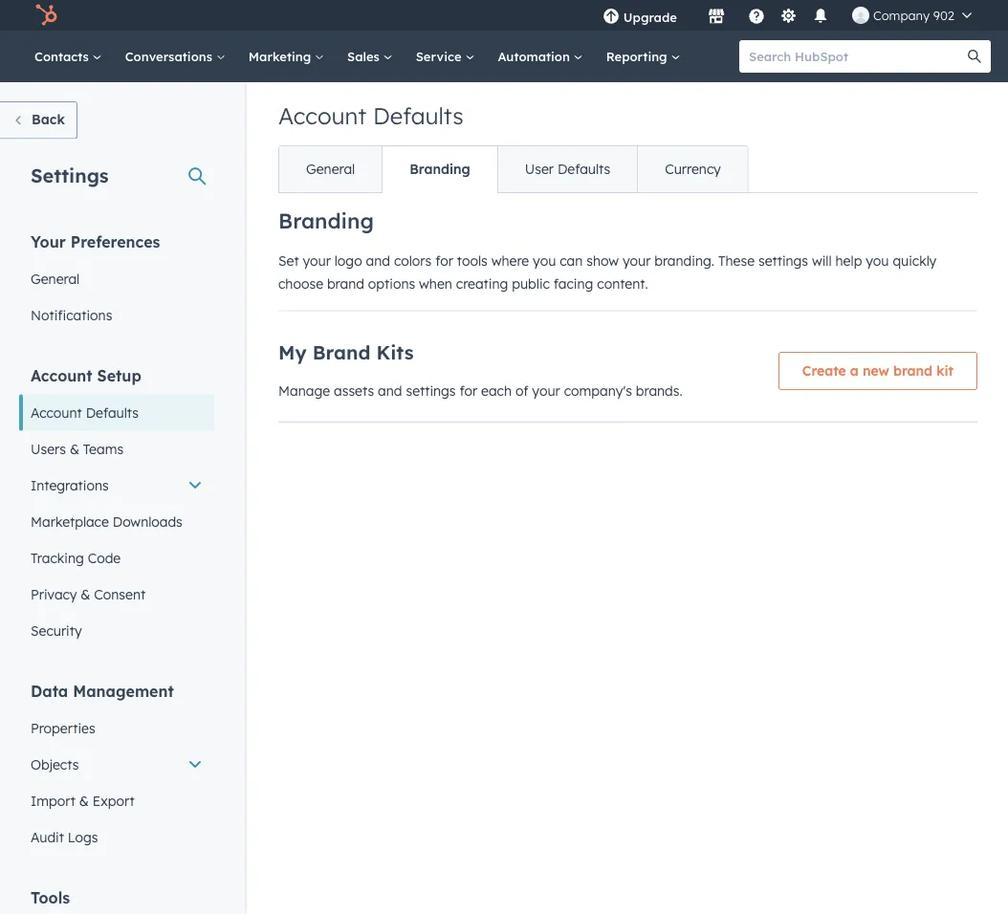 Task type: describe. For each thing, give the bounding box(es) containing it.
content.
[[597, 275, 648, 292]]

service
[[416, 48, 465, 64]]

account defaults link
[[19, 395, 214, 431]]

when
[[419, 275, 452, 292]]

create
[[802, 363, 846, 379]]

tracking
[[31, 550, 84, 566]]

users & teams
[[31, 440, 123, 457]]

export
[[93, 792, 134, 809]]

notifications image
[[812, 9, 829, 26]]

user defaults link
[[497, 146, 637, 192]]

show
[[587, 252, 619, 269]]

reporting
[[606, 48, 671, 64]]

service link
[[404, 31, 486, 82]]

will
[[812, 252, 832, 269]]

company 902 button
[[841, 0, 983, 31]]

mateo roberts image
[[852, 7, 869, 24]]

automation link
[[486, 31, 595, 82]]

tools
[[457, 252, 488, 269]]

company's
[[564, 382, 632, 399]]

brand inside create a new brand kit button
[[893, 363, 933, 379]]

audit logs
[[31, 829, 98, 846]]

consent
[[94, 586, 146, 603]]

users
[[31, 440, 66, 457]]

1 vertical spatial settings
[[406, 382, 456, 399]]

your
[[31, 232, 66, 251]]

upgrade
[[623, 9, 677, 25]]

search image
[[968, 50, 981, 63]]

for inside "set your logo and colors for tools where you can show your branding. these settings will help you quickly choose brand options when creating public facing content."
[[435, 252, 453, 269]]

colors
[[394, 252, 432, 269]]

assets
[[334, 382, 374, 399]]

menu containing company 902
[[589, 0, 985, 31]]

audit logs link
[[19, 819, 214, 856]]

notifications button
[[804, 0, 837, 31]]

help
[[836, 252, 862, 269]]

my brand kits
[[278, 340, 414, 364]]

& for export
[[79, 792, 89, 809]]

brand inside "set your logo and colors for tools where you can show your branding. these settings will help you quickly choose brand options when creating public facing content."
[[327, 275, 364, 292]]

setup
[[97, 366, 141, 385]]

public
[[512, 275, 550, 292]]

branding.
[[655, 252, 715, 269]]

settings image
[[780, 8, 797, 25]]

contacts link
[[23, 31, 114, 82]]

back
[[32, 111, 65, 128]]

marketing link
[[237, 31, 336, 82]]

each
[[481, 382, 512, 399]]

marketplaces button
[[696, 0, 736, 31]]

conversations
[[125, 48, 216, 64]]

management
[[73, 682, 174, 701]]

1 horizontal spatial for
[[460, 382, 477, 399]]

hubspot image
[[34, 4, 57, 27]]

back link
[[0, 101, 77, 139]]

can
[[560, 252, 583, 269]]

help button
[[740, 0, 773, 31]]

privacy & consent link
[[19, 576, 214, 613]]

notifications
[[31, 307, 112, 323]]

set
[[278, 252, 299, 269]]

company
[[873, 7, 930, 23]]

brands.
[[636, 382, 683, 399]]

create a new brand kit
[[802, 363, 954, 379]]

2 you from the left
[[866, 252, 889, 269]]

contacts
[[34, 48, 93, 64]]

import
[[31, 792, 75, 809]]

sales
[[347, 48, 383, 64]]

users & teams link
[[19, 431, 214, 467]]

tools
[[31, 888, 70, 907]]

account setup
[[31, 366, 141, 385]]

and inside "set your logo and colors for tools where you can show your branding. these settings will help you quickly choose brand options when creating public facing content."
[[366, 252, 390, 269]]

defaults for user defaults link at top
[[558, 161, 610, 177]]

Search HubSpot search field
[[739, 40, 974, 73]]

1 vertical spatial and
[[378, 382, 402, 399]]

downloads
[[113, 513, 183, 530]]

kit
[[937, 363, 954, 379]]

security
[[31, 622, 82, 639]]

code
[[88, 550, 121, 566]]

import & export link
[[19, 783, 214, 819]]

new
[[863, 363, 890, 379]]

marketplace downloads link
[[19, 504, 214, 540]]

settings
[[31, 163, 109, 187]]

manage
[[278, 382, 330, 399]]

general link for defaults
[[279, 146, 382, 192]]

set your logo and colors for tools where you can show your branding. these settings will help you quickly choose brand options when creating public facing content.
[[278, 252, 937, 292]]

your preferences
[[31, 232, 160, 251]]

general for your
[[31, 270, 80, 287]]

import & export
[[31, 792, 134, 809]]

reporting link
[[595, 31, 692, 82]]

902
[[933, 7, 955, 23]]



Task type: vqa. For each thing, say whether or not it's contained in the screenshot.
Marketplace
yes



Task type: locate. For each thing, give the bounding box(es) containing it.
marketplace
[[31, 513, 109, 530]]

your up the content.
[[623, 252, 651, 269]]

general link up logo
[[279, 146, 382, 192]]

1 vertical spatial account
[[31, 366, 92, 385]]

for up the when
[[435, 252, 453, 269]]

0 horizontal spatial general
[[31, 270, 80, 287]]

general inside your preferences element
[[31, 270, 80, 287]]

0 horizontal spatial you
[[533, 252, 556, 269]]

marketing
[[249, 48, 315, 64]]

brand
[[313, 340, 371, 364]]

audit
[[31, 829, 64, 846]]

and right assets
[[378, 382, 402, 399]]

search button
[[958, 40, 991, 73]]

notifications link
[[19, 297, 214, 333]]

conversations link
[[114, 31, 237, 82]]

account defaults down account setup
[[31, 404, 139, 421]]

1 horizontal spatial general link
[[279, 146, 382, 192]]

marketplaces image
[[708, 9, 725, 26]]

defaults
[[373, 101, 464, 130], [558, 161, 610, 177], [86, 404, 139, 421]]

account for users & teams
[[31, 366, 92, 385]]

tracking code link
[[19, 540, 214, 576]]

for left each
[[460, 382, 477, 399]]

& inside data management element
[[79, 792, 89, 809]]

brand down logo
[[327, 275, 364, 292]]

0 horizontal spatial settings
[[406, 382, 456, 399]]

general link for preferences
[[19, 261, 214, 297]]

1 vertical spatial brand
[[893, 363, 933, 379]]

general link down preferences
[[19, 261, 214, 297]]

settings link
[[777, 5, 801, 25]]

logo
[[335, 252, 362, 269]]

upgrade image
[[602, 9, 620, 26]]

general up logo
[[306, 161, 355, 177]]

settings left will
[[758, 252, 808, 269]]

choose
[[278, 275, 323, 292]]

tracking code
[[31, 550, 121, 566]]

sales link
[[336, 31, 404, 82]]

& right privacy
[[81, 586, 90, 603]]

account left setup
[[31, 366, 92, 385]]

account up users
[[31, 404, 82, 421]]

security link
[[19, 613, 214, 649]]

1 vertical spatial for
[[460, 382, 477, 399]]

and up options
[[366, 252, 390, 269]]

teams
[[83, 440, 123, 457]]

options
[[368, 275, 415, 292]]

& left the export
[[79, 792, 89, 809]]

& right users
[[70, 440, 79, 457]]

data management
[[31, 682, 174, 701]]

privacy
[[31, 586, 77, 603]]

account setup element
[[19, 365, 214, 649]]

0 vertical spatial defaults
[[373, 101, 464, 130]]

0 vertical spatial &
[[70, 440, 79, 457]]

1 you from the left
[[533, 252, 556, 269]]

0 vertical spatial account defaults
[[278, 101, 464, 130]]

help image
[[748, 9, 765, 26]]

settings
[[758, 252, 808, 269], [406, 382, 456, 399]]

integrations
[[31, 477, 109, 494]]

2 horizontal spatial defaults
[[558, 161, 610, 177]]

settings inside "set your logo and colors for tools where you can show your branding. these settings will help you quickly choose brand options when creating public facing content."
[[758, 252, 808, 269]]

currency
[[665, 161, 721, 177]]

0 horizontal spatial branding
[[278, 208, 374, 234]]

0 horizontal spatial general link
[[19, 261, 214, 297]]

1 horizontal spatial general
[[306, 161, 355, 177]]

hubspot link
[[23, 4, 72, 27]]

0 vertical spatial account
[[278, 101, 367, 130]]

properties link
[[19, 710, 214, 747]]

objects
[[31, 756, 79, 773]]

0 vertical spatial branding
[[410, 161, 470, 177]]

1 vertical spatial defaults
[[558, 161, 610, 177]]

0 vertical spatial settings
[[758, 252, 808, 269]]

user defaults
[[525, 161, 610, 177]]

general down 'your'
[[31, 270, 80, 287]]

account down marketing link
[[278, 101, 367, 130]]

general for account
[[306, 161, 355, 177]]

marketplace downloads
[[31, 513, 183, 530]]

settings down kits
[[406, 382, 456, 399]]

1 vertical spatial &
[[81, 586, 90, 603]]

you right 'help'
[[866, 252, 889, 269]]

menu
[[589, 0, 985, 31]]

defaults for account defaults link
[[86, 404, 139, 421]]

your
[[303, 252, 331, 269], [623, 252, 651, 269], [532, 382, 560, 399]]

1 vertical spatial general link
[[19, 261, 214, 297]]

account defaults down sales link
[[278, 101, 464, 130]]

your right of
[[532, 382, 560, 399]]

1 horizontal spatial branding
[[410, 161, 470, 177]]

kits
[[376, 340, 414, 364]]

branding inside navigation
[[410, 161, 470, 177]]

account defaults inside account defaults link
[[31, 404, 139, 421]]

create a new brand kit button
[[778, 352, 978, 390]]

2 vertical spatial defaults
[[86, 404, 139, 421]]

general
[[306, 161, 355, 177], [31, 270, 80, 287]]

where
[[491, 252, 529, 269]]

objects button
[[19, 747, 214, 783]]

currency link
[[637, 146, 748, 192]]

branding link
[[382, 146, 497, 192]]

brand left kit
[[893, 363, 933, 379]]

1 horizontal spatial defaults
[[373, 101, 464, 130]]

integrations button
[[19, 467, 214, 504]]

data management element
[[19, 681, 214, 856]]

0 horizontal spatial brand
[[327, 275, 364, 292]]

properties
[[31, 720, 95, 737]]

0 horizontal spatial defaults
[[86, 404, 139, 421]]

1 horizontal spatial you
[[866, 252, 889, 269]]

data
[[31, 682, 68, 701]]

2 vertical spatial &
[[79, 792, 89, 809]]

my
[[278, 340, 307, 364]]

defaults up branding link
[[373, 101, 464, 130]]

defaults right user at the right top of the page
[[558, 161, 610, 177]]

0 vertical spatial general
[[306, 161, 355, 177]]

0 vertical spatial for
[[435, 252, 453, 269]]

1 vertical spatial account defaults
[[31, 404, 139, 421]]

0 horizontal spatial your
[[303, 252, 331, 269]]

a
[[850, 363, 859, 379]]

brand
[[327, 275, 364, 292], [893, 363, 933, 379]]

general inside navigation
[[306, 161, 355, 177]]

& for consent
[[81, 586, 90, 603]]

privacy & consent
[[31, 586, 146, 603]]

& for teams
[[70, 440, 79, 457]]

branding up the colors
[[410, 161, 470, 177]]

you up public
[[533, 252, 556, 269]]

0 vertical spatial and
[[366, 252, 390, 269]]

navigation containing general
[[278, 145, 749, 193]]

navigation
[[278, 145, 749, 193]]

&
[[70, 440, 79, 457], [81, 586, 90, 603], [79, 792, 89, 809]]

2 horizontal spatial your
[[623, 252, 651, 269]]

defaults inside navigation
[[558, 161, 610, 177]]

automation
[[498, 48, 574, 64]]

0 vertical spatial brand
[[327, 275, 364, 292]]

1 horizontal spatial account defaults
[[278, 101, 464, 130]]

1 vertical spatial branding
[[278, 208, 374, 234]]

defaults inside account setup element
[[86, 404, 139, 421]]

company 902
[[873, 7, 955, 23]]

defaults up 'users & teams' link
[[86, 404, 139, 421]]

of
[[516, 382, 528, 399]]

your up choose
[[303, 252, 331, 269]]

facing
[[554, 275, 593, 292]]

preferences
[[71, 232, 160, 251]]

logs
[[68, 829, 98, 846]]

these
[[718, 252, 755, 269]]

0 horizontal spatial account defaults
[[31, 404, 139, 421]]

branding up logo
[[278, 208, 374, 234]]

1 horizontal spatial your
[[532, 382, 560, 399]]

account
[[278, 101, 367, 130], [31, 366, 92, 385], [31, 404, 82, 421]]

0 vertical spatial general link
[[279, 146, 382, 192]]

1 horizontal spatial brand
[[893, 363, 933, 379]]

2 vertical spatial account
[[31, 404, 82, 421]]

branding
[[410, 161, 470, 177], [278, 208, 374, 234]]

1 vertical spatial general
[[31, 270, 80, 287]]

creating
[[456, 275, 508, 292]]

user
[[525, 161, 554, 177]]

manage assets and settings for each of your company's brands.
[[278, 382, 683, 399]]

0 horizontal spatial for
[[435, 252, 453, 269]]

account defaults
[[278, 101, 464, 130], [31, 404, 139, 421]]

account for branding
[[278, 101, 367, 130]]

1 horizontal spatial settings
[[758, 252, 808, 269]]

your preferences element
[[19, 231, 214, 333]]



